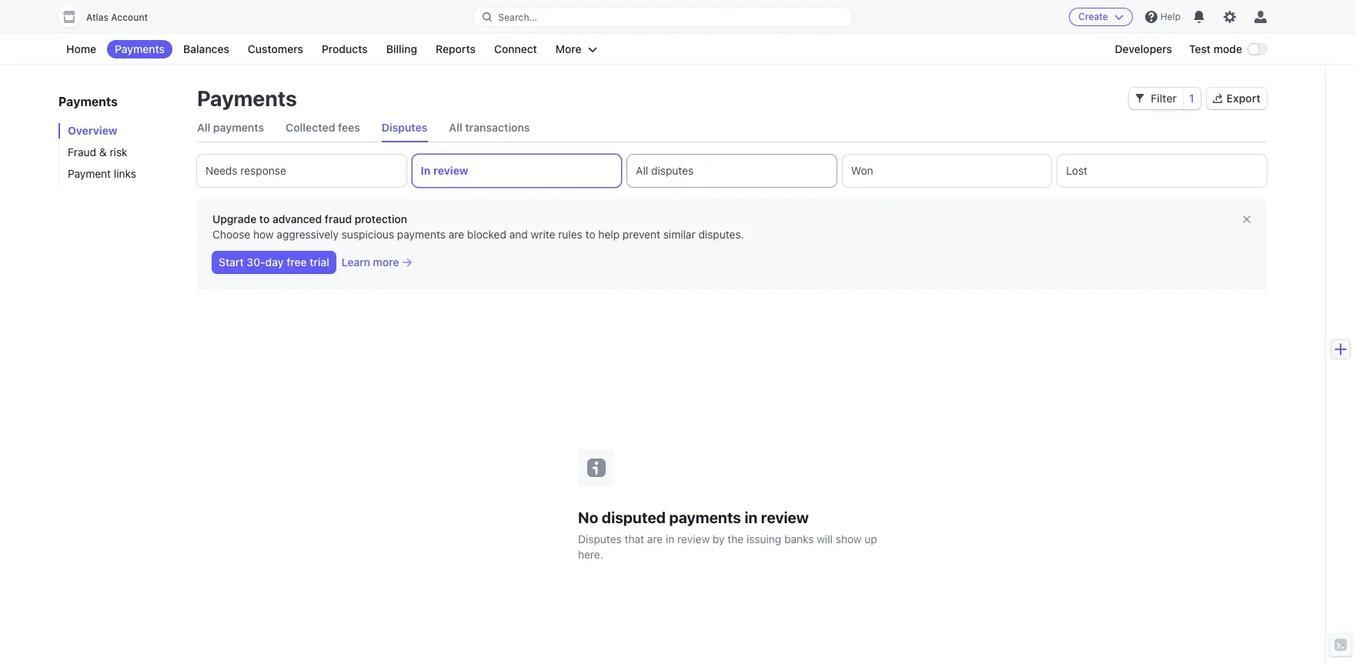 Task type: vqa. For each thing, say whether or not it's contained in the screenshot.
Uploader
no



Task type: locate. For each thing, give the bounding box(es) containing it.
review right in
[[433, 164, 468, 177]]

more
[[556, 42, 582, 55]]

0 horizontal spatial review
[[433, 164, 468, 177]]

0 vertical spatial payments
[[213, 121, 264, 134]]

in up issuing
[[745, 508, 758, 526]]

2 tab list from the top
[[197, 155, 1267, 187]]

1 vertical spatial disputes
[[578, 532, 622, 545]]

1 vertical spatial review
[[761, 508, 809, 526]]

0 vertical spatial are
[[449, 228, 464, 241]]

suspicious
[[342, 228, 394, 241]]

2 horizontal spatial review
[[761, 508, 809, 526]]

payments inside upgrade to advanced fraud protection choose how aggressively suspicious payments are blocked and write rules to help prevent similar disputes.
[[397, 228, 446, 241]]

learn more
[[342, 256, 399, 269]]

developers
[[1115, 42, 1172, 55]]

create button
[[1069, 8, 1133, 26]]

home
[[66, 42, 96, 55]]

Search… text field
[[474, 7, 852, 27]]

transactions
[[465, 121, 530, 134]]

payments link
[[107, 40, 172, 59]]

upgrade to advanced fraud protection choose how aggressively suspicious payments are blocked and write rules to help prevent similar disputes.
[[212, 212, 744, 241]]

0 vertical spatial to
[[259, 212, 270, 226]]

payment links link
[[59, 166, 182, 182]]

disputes up here.
[[578, 532, 622, 545]]

disputes up in
[[382, 121, 428, 134]]

payments inside no disputed payments in review disputes that are in review by the issuing banks will show up here.
[[669, 508, 741, 526]]

in right that
[[666, 532, 675, 545]]

0 vertical spatial review
[[433, 164, 468, 177]]

notifications image
[[1193, 11, 1205, 23]]

and
[[509, 228, 528, 241]]

overview
[[68, 124, 117, 137]]

0 horizontal spatial all
[[197, 121, 210, 134]]

tab list up all disputes button
[[197, 114, 1267, 142]]

all payments
[[197, 121, 264, 134]]

2 horizontal spatial all
[[636, 164, 648, 177]]

1 horizontal spatial payments
[[397, 228, 446, 241]]

1 vertical spatial to
[[586, 228, 596, 241]]

all inside button
[[636, 164, 648, 177]]

0 horizontal spatial are
[[449, 228, 464, 241]]

1 tab list from the top
[[197, 114, 1267, 142]]

disputes
[[651, 164, 694, 177]]

all transactions
[[449, 121, 530, 134]]

fraud
[[325, 212, 352, 226]]

collected fees link
[[286, 114, 360, 142]]

needs response button
[[197, 155, 406, 187]]

all left "disputes"
[[636, 164, 648, 177]]

0 horizontal spatial payments
[[213, 121, 264, 134]]

review up banks
[[761, 508, 809, 526]]

to left help
[[586, 228, 596, 241]]

tab list
[[197, 114, 1267, 142], [197, 155, 1267, 187]]

svg image
[[1136, 94, 1145, 103]]

will
[[817, 532, 833, 545]]

collected fees
[[286, 121, 360, 134]]

2 vertical spatial review
[[678, 532, 710, 545]]

products
[[322, 42, 368, 55]]

payments
[[213, 121, 264, 134], [397, 228, 446, 241], [669, 508, 741, 526]]

payments up "overview"
[[59, 95, 118, 109]]

1 horizontal spatial all
[[449, 121, 462, 134]]

billing link
[[379, 40, 425, 59]]

2 horizontal spatial payments
[[669, 508, 741, 526]]

tab list up disputes.
[[197, 155, 1267, 187]]

0 horizontal spatial in
[[666, 532, 675, 545]]

fraud & risk link
[[59, 145, 182, 160]]

products link
[[314, 40, 375, 59]]

atlas account button
[[59, 6, 163, 28]]

tab list containing all payments
[[197, 114, 1267, 142]]

all
[[197, 121, 210, 134], [449, 121, 462, 134], [636, 164, 648, 177]]

payments down protection
[[397, 228, 446, 241]]

risk
[[110, 145, 127, 159]]

to
[[259, 212, 270, 226], [586, 228, 596, 241]]

no disputed payments in review disputes that are in review by the issuing banks will show up here.
[[578, 508, 877, 561]]

all for all disputes
[[636, 164, 648, 177]]

search…
[[498, 11, 537, 23]]

1 vertical spatial are
[[647, 532, 663, 545]]

learn more link
[[342, 255, 412, 270]]

all left 'transactions'
[[449, 121, 462, 134]]

0 horizontal spatial disputes
[[382, 121, 428, 134]]

1 vertical spatial tab list
[[197, 155, 1267, 187]]

0 vertical spatial in
[[745, 508, 758, 526]]

1 horizontal spatial disputes
[[578, 532, 622, 545]]

won button
[[843, 155, 1052, 187]]

are
[[449, 228, 464, 241], [647, 532, 663, 545]]

1 vertical spatial in
[[666, 532, 675, 545]]

are left the blocked
[[449, 228, 464, 241]]

blocked
[[467, 228, 506, 241]]

help
[[598, 228, 620, 241]]

0 vertical spatial tab list
[[197, 114, 1267, 142]]

2 vertical spatial payments
[[669, 508, 741, 526]]

fraud
[[68, 145, 96, 159]]

in review
[[421, 164, 468, 177]]

customers link
[[240, 40, 311, 59]]

billing
[[386, 42, 417, 55]]

start 30-day free trial button
[[212, 252, 336, 273]]

30-
[[247, 256, 265, 269]]

payments up by
[[669, 508, 741, 526]]

disputes
[[382, 121, 428, 134], [578, 532, 622, 545]]

review left by
[[678, 532, 710, 545]]

0 vertical spatial disputes
[[382, 121, 428, 134]]

rules
[[558, 228, 583, 241]]

are right that
[[647, 532, 663, 545]]

more button
[[548, 40, 605, 59]]

1 horizontal spatial are
[[647, 532, 663, 545]]

all up needs
[[197, 121, 210, 134]]

the
[[728, 532, 744, 545]]

1 vertical spatial payments
[[397, 228, 446, 241]]

disputes link
[[382, 114, 428, 142]]

reports
[[436, 42, 476, 55]]

1 horizontal spatial to
[[586, 228, 596, 241]]

balances link
[[176, 40, 237, 59]]

&
[[99, 145, 107, 159]]

in
[[745, 508, 758, 526], [666, 532, 675, 545]]

to up how
[[259, 212, 270, 226]]

review
[[433, 164, 468, 177], [761, 508, 809, 526], [678, 532, 710, 545]]

are inside upgrade to advanced fraud protection choose how aggressively suspicious payments are blocked and write rules to help prevent similar disputes.
[[449, 228, 464, 241]]

that
[[625, 532, 644, 545]]

payments
[[115, 42, 165, 55], [197, 85, 297, 111], [59, 95, 118, 109]]

payments up needs response
[[213, 121, 264, 134]]



Task type: describe. For each thing, give the bounding box(es) containing it.
Search… search field
[[474, 7, 852, 27]]

fees
[[338, 121, 360, 134]]

fraud & risk
[[68, 145, 127, 159]]

connect
[[494, 42, 537, 55]]

help button
[[1139, 5, 1187, 29]]

customers
[[248, 42, 303, 55]]

start 30-day free trial
[[219, 256, 329, 269]]

payment
[[68, 167, 111, 180]]

up
[[865, 532, 877, 545]]

test
[[1189, 42, 1211, 55]]

all disputes button
[[628, 155, 837, 187]]

here.
[[578, 548, 603, 561]]

won
[[851, 164, 873, 177]]

export button
[[1207, 88, 1267, 109]]

1 horizontal spatial review
[[678, 532, 710, 545]]

create
[[1079, 11, 1108, 22]]

more
[[373, 256, 399, 269]]

trial
[[310, 256, 329, 269]]

aggressively
[[277, 228, 339, 241]]

all for all transactions
[[449, 121, 462, 134]]

payments up all payments
[[197, 85, 297, 111]]

1 horizontal spatial in
[[745, 508, 758, 526]]

banks
[[784, 532, 814, 545]]

response
[[240, 164, 286, 177]]

mode
[[1214, 42, 1242, 55]]

1
[[1189, 92, 1194, 105]]

payments down the account
[[115, 42, 165, 55]]

start
[[219, 256, 244, 269]]

upgrade
[[212, 212, 257, 226]]

needs
[[206, 164, 238, 177]]

disputes inside no disputed payments in review disputes that are in review by the issuing banks will show up here.
[[578, 532, 622, 545]]

by
[[713, 532, 725, 545]]

atlas
[[86, 12, 109, 23]]

lost
[[1066, 164, 1088, 177]]

all transactions link
[[449, 114, 530, 142]]

0 horizontal spatial to
[[259, 212, 270, 226]]

free
[[287, 256, 307, 269]]

test mode
[[1189, 42, 1242, 55]]

collected
[[286, 121, 335, 134]]

issuing
[[747, 532, 782, 545]]

all for all payments
[[197, 121, 210, 134]]

account
[[111, 12, 148, 23]]

review inside button
[[433, 164, 468, 177]]

tab list containing needs response
[[197, 155, 1267, 187]]

export
[[1227, 92, 1261, 105]]

payment links
[[68, 167, 136, 180]]

disputes.
[[699, 228, 744, 241]]

similar
[[663, 228, 696, 241]]

home link
[[59, 40, 104, 59]]

all disputes
[[636, 164, 694, 177]]

atlas account
[[86, 12, 148, 23]]

links
[[114, 167, 136, 180]]

day
[[265, 256, 284, 269]]

are inside no disputed payments in review disputes that are in review by the issuing banks will show up here.
[[647, 532, 663, 545]]

learn
[[342, 256, 370, 269]]

in review button
[[412, 155, 621, 187]]

write
[[531, 228, 555, 241]]

needs response
[[206, 164, 286, 177]]

all payments link
[[197, 114, 264, 142]]

prevent
[[623, 228, 660, 241]]

advanced
[[272, 212, 322, 226]]

filter
[[1151, 92, 1177, 105]]

developers link
[[1107, 40, 1180, 59]]

choose
[[212, 228, 250, 241]]

connect link
[[486, 40, 545, 59]]

lost button
[[1058, 155, 1267, 187]]

balances
[[183, 42, 229, 55]]

reports link
[[428, 40, 483, 59]]

no
[[578, 508, 598, 526]]

in
[[421, 164, 431, 177]]

disputed
[[602, 508, 666, 526]]

overview link
[[59, 123, 182, 139]]

protection
[[355, 212, 407, 226]]



